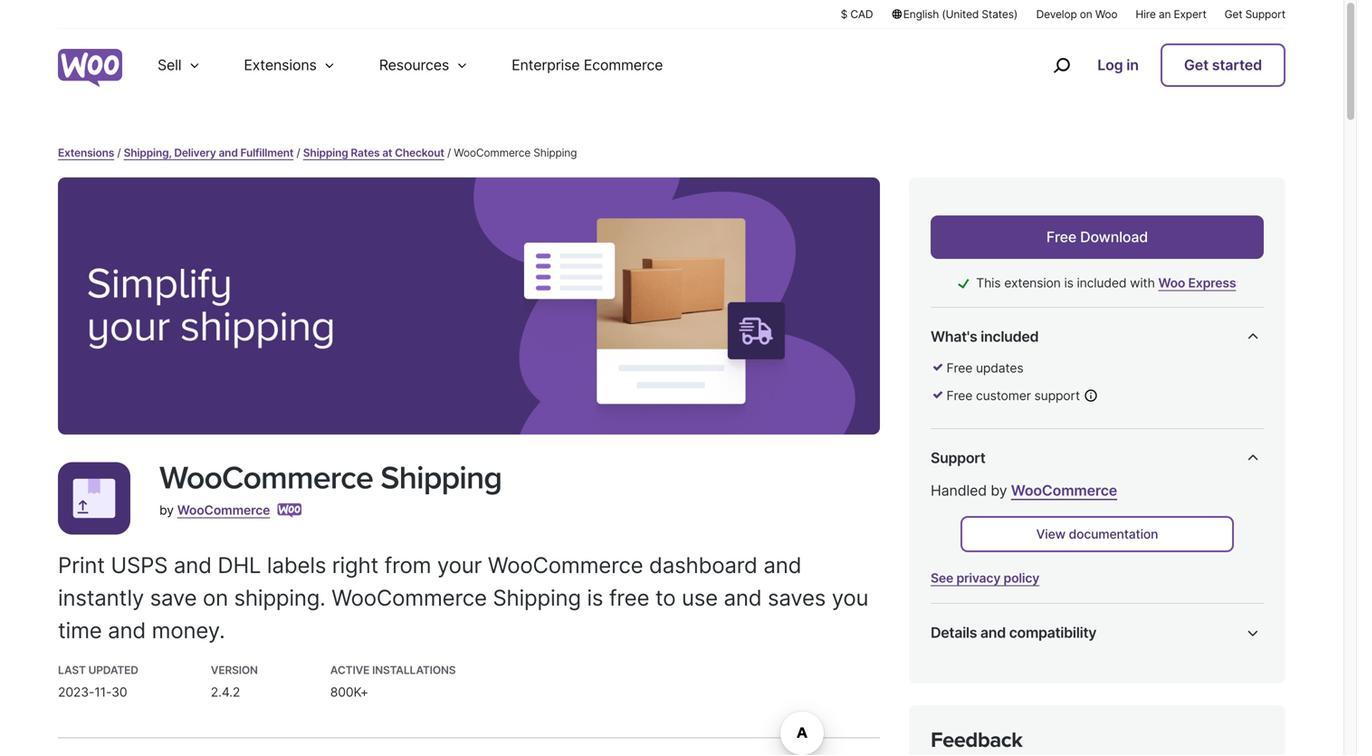 Task type: locate. For each thing, give the bounding box(es) containing it.
version up last update
[[931, 670, 977, 686]]

included
[[1077, 275, 1127, 291], [981, 328, 1039, 346]]

what's
[[931, 328, 978, 346]]

enterprise ecommerce link
[[490, 29, 685, 101]]

free for free customer support
[[947, 388, 973, 403]]

by up "usps"
[[159, 503, 174, 518]]

english (united states)
[[904, 8, 1018, 21]]

you
[[832, 584, 869, 611]]

feedback
[[931, 727, 1023, 754]]

woocommerce link up dhl
[[177, 503, 270, 518]]

extensions up fulfillment
[[244, 56, 317, 74]]

1 horizontal spatial 2023-
[[1058, 703, 1094, 719]]

0 horizontal spatial by
[[159, 503, 174, 518]]

1 vertical spatial included
[[981, 328, 1039, 346]]

/ right fulfillment
[[297, 146, 300, 159]]

shipping inside print usps and dhl labels right from your woocommerce dashboard and instantly save on shipping. woocommerce shipping is free to use and saves you time and money.
[[493, 584, 581, 611]]

is
[[1065, 275, 1074, 291], [587, 584, 603, 611]]

0 horizontal spatial extensions
[[58, 146, 114, 159]]

check image
[[959, 275, 977, 291]]

chevron up image
[[1243, 326, 1264, 348], [1243, 447, 1264, 469]]

0 horizontal spatial 2023-
[[58, 685, 94, 700]]

included left with
[[1077, 275, 1127, 291]]

get right expert
[[1225, 8, 1243, 21]]

30 inside last updated 2023-11-30
[[111, 685, 127, 700]]

0 horizontal spatial woocommerce link
[[177, 503, 270, 518]]

11-
[[94, 685, 111, 700], [1094, 703, 1111, 719]]

enterprise ecommerce
[[512, 56, 663, 74]]

1 horizontal spatial 2.4.2
[[1058, 670, 1087, 686]]

extensions left shipping,
[[58, 146, 114, 159]]

hire an expert
[[1136, 8, 1207, 21]]

support up the handled
[[931, 449, 986, 467]]

1 horizontal spatial 11-
[[1094, 703, 1111, 719]]

to
[[656, 584, 676, 611]]

expert
[[1174, 8, 1207, 21]]

version for version
[[931, 670, 977, 686]]

0 horizontal spatial on
[[203, 584, 228, 611]]

2 vertical spatial free
[[947, 388, 973, 403]]

product icon image
[[58, 462, 130, 535]]

last inside last updated 2023-11-30
[[58, 664, 86, 677]]

0 vertical spatial support
[[1246, 8, 1286, 21]]

handled by woocommerce
[[931, 482, 1118, 499]]

installations
[[372, 664, 456, 677]]

free for free download
[[1047, 228, 1077, 246]]

ecommerce
[[584, 56, 663, 74]]

support up started
[[1246, 8, 1286, 21]]

0 vertical spatial included
[[1077, 275, 1127, 291]]

1 horizontal spatial /
[[297, 146, 300, 159]]

is left free
[[587, 584, 603, 611]]

free inside free download link
[[1047, 228, 1077, 246]]

1 vertical spatial 11-
[[1094, 703, 1111, 719]]

0 vertical spatial on
[[1080, 8, 1093, 21]]

and right delivery
[[219, 146, 238, 159]]

woocommerce shipping
[[159, 459, 502, 497]]

english
[[904, 8, 939, 21]]

0 horizontal spatial get
[[1185, 56, 1209, 74]]

1 vertical spatial 2023-
[[1058, 703, 1094, 719]]

version history link
[[1138, 703, 1228, 719]]

0 horizontal spatial is
[[587, 584, 603, 611]]

sell button
[[136, 29, 222, 101]]

free for free updates
[[947, 360, 973, 376]]

1 horizontal spatial on
[[1080, 8, 1093, 21]]

11- left version history on the bottom of page
[[1094, 703, 1111, 719]]

free left download
[[1047, 228, 1077, 246]]

0 vertical spatial extensions
[[244, 56, 317, 74]]

2023- inside last updated 2023-11-30
[[58, 685, 94, 700]]

woocommerce link
[[1011, 482, 1118, 499], [177, 503, 270, 518]]

$
[[841, 8, 848, 21]]

active
[[330, 664, 370, 677]]

1 horizontal spatial by
[[991, 482, 1008, 499]]

see
[[931, 571, 954, 586]]

1 horizontal spatial included
[[1077, 275, 1127, 291]]

0 horizontal spatial 11-
[[94, 685, 111, 700]]

get left started
[[1185, 56, 1209, 74]]

0 vertical spatial last
[[58, 664, 86, 677]]

1 vertical spatial support
[[931, 449, 986, 467]]

by woocommerce
[[159, 503, 270, 518]]

get
[[1225, 8, 1243, 21], [1185, 56, 1209, 74]]

1 vertical spatial woocommerce link
[[177, 503, 270, 518]]

0 vertical spatial chevron up image
[[1243, 326, 1264, 348]]

2.4.2 down money.
[[211, 685, 240, 700]]

extensions
[[244, 56, 317, 74], [58, 146, 114, 159]]

by right the handled
[[991, 482, 1008, 499]]

free updates
[[947, 360, 1024, 376]]

and up save
[[174, 552, 212, 579]]

on down dhl
[[203, 584, 228, 611]]

last update
[[931, 703, 1002, 719]]

/ left shipping,
[[117, 146, 121, 159]]

log in link
[[1091, 45, 1147, 85]]

see privacy policy
[[931, 571, 1040, 586]]

last down time
[[58, 664, 86, 677]]

2 horizontal spatial version
[[1138, 703, 1183, 719]]

2 chevron up image from the top
[[1243, 447, 1264, 469]]

shipping rates at checkout link
[[303, 146, 444, 159]]

0 horizontal spatial version
[[211, 664, 258, 677]]

woocommerce link up view
[[1011, 482, 1118, 499]]

support
[[1246, 8, 1286, 21], [931, 449, 986, 467]]

0 vertical spatial woocommerce link
[[1011, 482, 1118, 499]]

1 vertical spatial chevron up image
[[1243, 447, 1264, 469]]

$ cad
[[841, 8, 873, 21]]

2.4.2 up 2023-11-30 at right
[[1058, 670, 1087, 686]]

hire an expert link
[[1136, 6, 1207, 22]]

0 horizontal spatial included
[[981, 328, 1039, 346]]

2023-11-30
[[1058, 703, 1127, 719]]

on left woo
[[1080, 8, 1093, 21]]

free down free updates at the top
[[947, 388, 973, 403]]

1 vertical spatial extensions
[[58, 146, 114, 159]]

0 vertical spatial get
[[1225, 8, 1243, 21]]

30
[[111, 685, 127, 700], [1111, 703, 1127, 719]]

download
[[1081, 228, 1149, 246]]

extensions inside 'button'
[[244, 56, 317, 74]]

free
[[1047, 228, 1077, 246], [947, 360, 973, 376], [947, 388, 973, 403]]

documentation
[[1069, 527, 1159, 542]]

2023- down compatibility
[[1058, 703, 1094, 719]]

version for version history
[[1138, 703, 1183, 719]]

service navigation menu element
[[1015, 36, 1286, 95]]

1 horizontal spatial last
[[931, 703, 957, 719]]

1 horizontal spatial support
[[1246, 8, 1286, 21]]

1 vertical spatial get
[[1185, 56, 1209, 74]]

11- down updated
[[94, 685, 111, 700]]

is right extension
[[1065, 275, 1074, 291]]

free download link
[[931, 216, 1264, 259]]

0 horizontal spatial last
[[58, 664, 86, 677]]

1 horizontal spatial extensions
[[244, 56, 317, 74]]

woocommerce up view
[[1011, 482, 1118, 499]]

11- inside last updated 2023-11-30
[[94, 685, 111, 700]]

1 horizontal spatial version
[[931, 670, 977, 686]]

30 left version history link
[[1111, 703, 1127, 719]]

0 horizontal spatial support
[[931, 449, 986, 467]]

/
[[117, 146, 121, 159], [297, 146, 300, 159]]

delivery
[[174, 146, 216, 159]]

on inside print usps and dhl labels right from your woocommerce dashboard and instantly save on shipping. woocommerce shipping is free to use and saves you time and money.
[[203, 584, 228, 611]]

and
[[219, 146, 238, 159], [174, 552, 212, 579], [764, 552, 802, 579], [724, 584, 762, 611], [108, 617, 146, 644], [981, 624, 1006, 642]]

1 horizontal spatial woocommerce link
[[1011, 482, 1118, 499]]

get inside service navigation menu element
[[1185, 56, 1209, 74]]

extensions inside breadcrumb element
[[58, 146, 114, 159]]

0 vertical spatial free
[[1047, 228, 1077, 246]]

version left the history
[[1138, 703, 1183, 719]]

30 down updated
[[111, 685, 127, 700]]

2023-
[[58, 685, 94, 700], [1058, 703, 1094, 719]]

usps
[[111, 552, 168, 579]]

1 vertical spatial free
[[947, 360, 973, 376]]

chevron up image
[[1243, 622, 1264, 644]]

see privacy policy link
[[931, 571, 1040, 586]]

0 vertical spatial 30
[[111, 685, 127, 700]]

print
[[58, 552, 105, 579]]

this
[[977, 275, 1001, 291]]

1 vertical spatial by
[[159, 503, 174, 518]]

1 horizontal spatial 30
[[1111, 703, 1127, 719]]

at
[[382, 146, 392, 159]]

money.
[[152, 617, 225, 644]]

free down what's
[[947, 360, 973, 376]]

version down money.
[[211, 664, 258, 677]]

by
[[991, 482, 1008, 499], [159, 503, 174, 518]]

1 chevron up image from the top
[[1243, 326, 1264, 348]]

1 horizontal spatial get
[[1225, 8, 1243, 21]]

0 horizontal spatial 2.4.2
[[211, 685, 240, 700]]

0 horizontal spatial /
[[117, 146, 121, 159]]

version for version 2.4.2
[[211, 664, 258, 677]]

1 vertical spatial is
[[587, 584, 603, 611]]

get support
[[1225, 8, 1286, 21]]

category
[[931, 736, 987, 752]]

1 vertical spatial on
[[203, 584, 228, 611]]

1 vertical spatial 30
[[1111, 703, 1127, 719]]

included up updates
[[981, 328, 1039, 346]]

0 vertical spatial 2023-
[[58, 685, 94, 700]]

2 / from the left
[[297, 146, 300, 159]]

0 horizontal spatial 30
[[111, 685, 127, 700]]

2023- down updated
[[58, 685, 94, 700]]

last up category
[[931, 703, 957, 719]]

chevron up image for free updates
[[1243, 326, 1264, 348]]

woo express link
[[1159, 275, 1237, 291]]

search image
[[1047, 51, 1076, 80]]

0 vertical spatial is
[[1065, 275, 1074, 291]]

with
[[1130, 275, 1155, 291]]

view documentation
[[1037, 527, 1159, 542]]

1 vertical spatial last
[[931, 703, 957, 719]]

0 vertical spatial 11-
[[94, 685, 111, 700]]

is inside print usps and dhl labels right from your woocommerce dashboard and instantly save on shipping. woocommerce shipping is free to use and saves you time and money.
[[587, 584, 603, 611]]



Task type: vqa. For each thing, say whether or not it's contained in the screenshot.
the rightmost United
no



Task type: describe. For each thing, give the bounding box(es) containing it.
dhl
[[218, 552, 261, 579]]

support
[[1035, 388, 1080, 403]]

last for last update
[[931, 703, 957, 719]]

version 2.4.2
[[211, 664, 258, 700]]

woocommerce link for by
[[177, 503, 270, 518]]

customer
[[976, 388, 1031, 403]]

get for get support
[[1225, 8, 1243, 21]]

rates
[[351, 146, 380, 159]]

last for last updated 2023-11-30
[[58, 664, 86, 677]]

1 horizontal spatial is
[[1065, 275, 1074, 291]]

800k+
[[330, 685, 369, 700]]

0 vertical spatial by
[[991, 482, 1008, 499]]

right
[[332, 552, 379, 579]]

saves
[[768, 584, 826, 611]]

and right use
[[724, 584, 762, 611]]

started
[[1213, 56, 1263, 74]]

cad
[[851, 8, 873, 21]]

this extension is included with woo express
[[977, 275, 1237, 291]]

develop on woo
[[1037, 8, 1118, 21]]

and right details
[[981, 624, 1006, 642]]

extensions link
[[58, 146, 114, 159]]

labels
[[267, 552, 326, 579]]

extensions button
[[222, 29, 357, 101]]

get for get started
[[1185, 56, 1209, 74]]

woocommerce up developed by woocommerce icon
[[159, 459, 373, 497]]

and up saves
[[764, 552, 802, 579]]

history
[[1186, 703, 1228, 719]]

use
[[682, 584, 718, 611]]

woo express
[[1159, 275, 1237, 291]]

from
[[385, 552, 431, 579]]

policy
[[1004, 571, 1040, 586]]

save
[[150, 584, 197, 611]]

developed by woocommerce image
[[277, 504, 302, 518]]

details
[[931, 624, 977, 642]]

get support link
[[1225, 6, 1286, 22]]

and down instantly
[[108, 617, 146, 644]]

compatibility
[[1009, 624, 1097, 642]]

english (united states) button
[[892, 6, 1019, 22]]

/ woocommerce
[[447, 146, 531, 159]]

get started link
[[1161, 43, 1286, 87]]

(united
[[942, 8, 979, 21]]

view documentation link
[[961, 516, 1234, 552]]

shipping, delivery and fulfillment link
[[124, 146, 294, 159]]

print usps and dhl labels right from your woocommerce dashboard and instantly save on shipping. woocommerce shipping is free to use and saves you time and money.
[[58, 552, 869, 644]]

details and compatibility
[[931, 624, 1097, 642]]

view
[[1037, 527, 1066, 542]]

2.4.2 inside 'version 2.4.2'
[[211, 685, 240, 700]]

an
[[1159, 8, 1171, 21]]

handled
[[931, 482, 987, 499]]

shipping.
[[234, 584, 326, 611]]

shipping,
[[124, 146, 172, 159]]

in
[[1127, 56, 1139, 74]]

log
[[1098, 56, 1124, 74]]

privacy
[[957, 571, 1001, 586]]

extensions / shipping, delivery and fulfillment / shipping rates at checkout / woocommerce shipping
[[58, 146, 577, 159]]

dashboard
[[649, 552, 758, 579]]

active installations 800k+
[[330, 664, 456, 700]]

woocommerce up free
[[488, 552, 643, 579]]

resources
[[379, 56, 449, 74]]

get started
[[1185, 56, 1263, 74]]

develop
[[1037, 8, 1077, 21]]

develop on woo link
[[1037, 6, 1118, 22]]

enterprise
[[512, 56, 580, 74]]

last updated 2023-11-30
[[58, 664, 138, 700]]

and inside breadcrumb element
[[219, 146, 238, 159]]

version history
[[1138, 703, 1228, 719]]

hire
[[1136, 8, 1156, 21]]

your
[[437, 552, 482, 579]]

sell
[[158, 56, 182, 74]]

time
[[58, 617, 102, 644]]

updated
[[88, 664, 138, 677]]

instantly
[[58, 584, 144, 611]]

fulfillment
[[240, 146, 294, 159]]

free download
[[1047, 228, 1149, 246]]

woo
[[1096, 8, 1118, 21]]

extensions for extensions
[[244, 56, 317, 74]]

woocommerce link for handled by
[[1011, 482, 1118, 499]]

chevron up image for handled by
[[1243, 447, 1264, 469]]

breadcrumb element
[[58, 145, 1286, 161]]

log in
[[1098, 56, 1139, 74]]

woocommerce up dhl
[[177, 503, 270, 518]]

extra information image
[[1084, 389, 1099, 403]]

1 / from the left
[[117, 146, 121, 159]]

woocommerce down from
[[332, 584, 487, 611]]

extensions for extensions / shipping, delivery and fulfillment / shipping rates at checkout / woocommerce shipping
[[58, 146, 114, 159]]

woocommerce shipping product heading image image
[[58, 178, 880, 435]]

$ cad button
[[841, 6, 873, 22]]

free
[[609, 584, 650, 611]]

resources button
[[357, 29, 490, 101]]

update
[[960, 703, 1002, 719]]

extension
[[1005, 275, 1061, 291]]

updates
[[976, 360, 1024, 376]]

states)
[[982, 8, 1018, 21]]

checkout
[[395, 146, 444, 159]]



